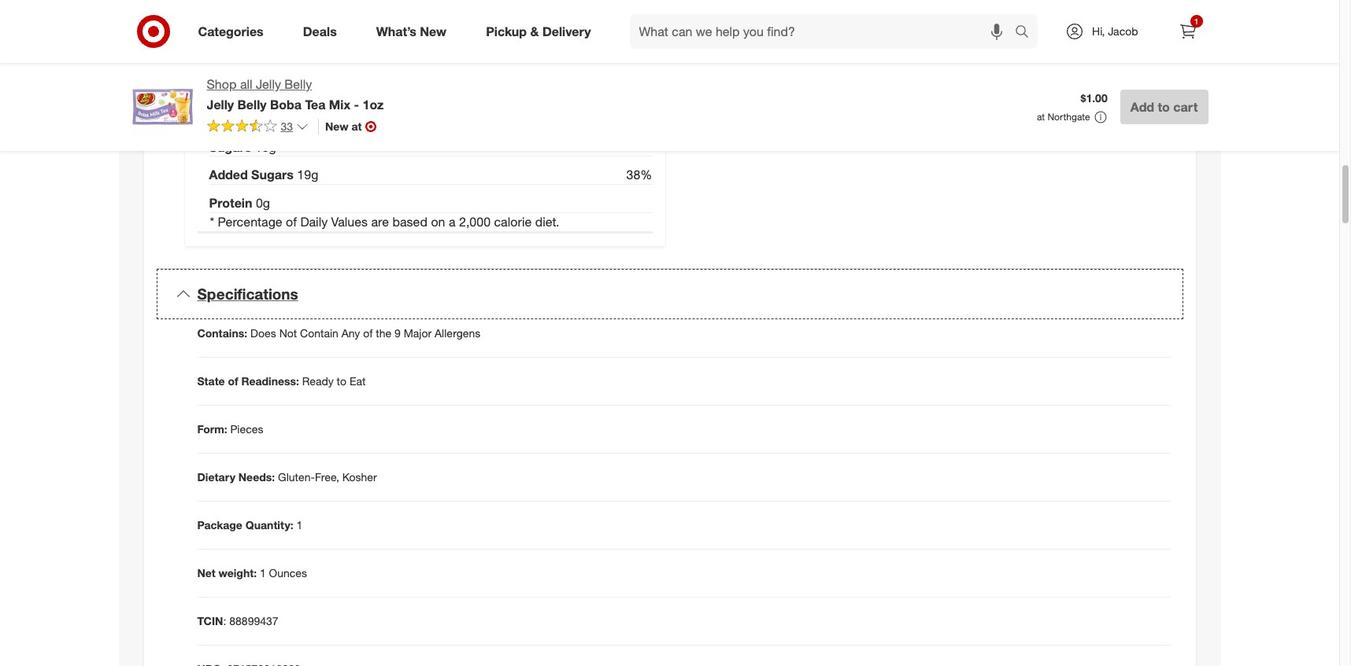 Task type: vqa. For each thing, say whether or not it's contained in the screenshot.


Task type: describe. For each thing, give the bounding box(es) containing it.
deals
[[303, 23, 337, 39]]

0 vertical spatial daily
[[582, 26, 612, 42]]

any
[[341, 327, 360, 340]]

total for total carbohydrate
[[209, 111, 238, 127]]

eat
[[349, 375, 366, 388]]

1 lake, from the left
[[890, 59, 920, 75]]

0 vertical spatial belly
[[285, 76, 312, 92]]

tcin : 88899437
[[197, 615, 278, 628]]

all
[[240, 76, 252, 92]]

15
[[258, 83, 272, 98]]

northgate
[[1048, 111, 1090, 123]]

added,
[[797, 59, 837, 75]]

88899437
[[229, 615, 278, 628]]

based
[[392, 214, 428, 230]]

net
[[197, 567, 215, 580]]

3 yellow from the left
[[1006, 59, 1041, 75]]

modified
[[799, 5, 849, 21]]

on
[[431, 214, 445, 230]]

add to cart
[[1130, 99, 1198, 115]]

package quantity: 1
[[197, 519, 303, 532]]

extract
[[1014, 41, 1054, 57]]

citric
[[856, 23, 886, 39]]

carbohydrate
[[241, 111, 324, 127]]

weight:
[[219, 567, 257, 580]]

33 link
[[207, 119, 309, 137]]

1 vertical spatial to
[[337, 375, 346, 388]]

ounces
[[269, 567, 307, 580]]

0 horizontal spatial 19
[[255, 139, 269, 155]]

form: pieces
[[197, 423, 263, 436]]

1.
[[1135, 59, 1146, 75]]

following:
[[1092, 5, 1149, 21]]

natural
[[690, 23, 731, 39]]

* percentage of daily values are based on a 2,000 calorie diet.
[[210, 214, 559, 230]]

2 lake, from the left
[[973, 59, 1002, 75]]

less
[[1021, 5, 1047, 21]]

0 horizontal spatial 0
[[256, 196, 263, 211]]

1 vertical spatial (color),
[[1057, 41, 1098, 57]]

or
[[1004, 5, 1017, 21]]

add
[[1130, 99, 1154, 115]]

2 vertical spatial (color),
[[690, 59, 731, 75]]

hi, jacob
[[1092, 24, 1138, 38]]

dietary
[[197, 471, 235, 484]]

tea
[[305, 97, 325, 112]]

gluten-
[[278, 471, 315, 484]]

1 horizontal spatial at
[[1037, 111, 1045, 123]]

fat
[[241, 54, 260, 70]]

pickup
[[486, 23, 527, 39]]

1 yellow from the left
[[840, 59, 876, 75]]

1oz
[[363, 97, 384, 112]]

what's new link
[[363, 14, 466, 49]]

fruit
[[920, 23, 946, 39]]

$1.00
[[1081, 91, 1108, 105]]

protein
[[209, 196, 252, 211]]

carnauba
[[872, 41, 927, 57]]

0 horizontal spatial daily
[[300, 214, 328, 230]]

%
[[566, 26, 578, 42]]

33
[[281, 120, 293, 133]]

5
[[879, 59, 886, 75]]

blue
[[1106, 59, 1132, 75]]

state of readiness: ready to eat
[[197, 375, 366, 388]]

0 horizontal spatial new
[[325, 120, 349, 133]]

categories link
[[185, 14, 283, 49]]

total carbohydrate 26 g
[[209, 111, 348, 127]]

juice
[[1035, 23, 1065, 39]]

1 vertical spatial the
[[376, 327, 391, 340]]

search
[[1008, 25, 1046, 41]]

-
[[354, 97, 359, 112]]

1 inside "link"
[[1194, 17, 1199, 26]]

acid,
[[889, 23, 917, 39]]

0%
[[633, 54, 652, 70]]

contain
[[300, 327, 338, 340]]

g for 0
[[270, 54, 278, 70]]

add to cart button
[[1120, 90, 1208, 124]]

of inside sugar, corn syrup, modified food starch, contains 2% or less of the following: natural and artificial flavors, citric acid, fruit and vegetable juice (color), confectioner's glaze, beeswax, carnauba wax, spirulina extract (color), turmeric (color), salt, color added, yellow 5 lake, yellow 6 lake, yellow 5, red 40, blue 1.
[[1051, 5, 1064, 21]]

confectioner's
[[690, 41, 773, 57]]

1 and from the left
[[734, 23, 757, 39]]

package
[[197, 519, 242, 532]]

total fat 0 g
[[209, 54, 278, 70]]

mix
[[329, 97, 350, 112]]

calorie
[[494, 214, 532, 230]]

beeswax,
[[815, 41, 869, 57]]



Task type: locate. For each thing, give the bounding box(es) containing it.
daily left values at top
[[300, 214, 328, 230]]

1 vertical spatial jelly
[[207, 97, 234, 112]]

19 down carbohydrate
[[297, 167, 311, 183]]

to inside button
[[1158, 99, 1170, 115]]

contains: does not contain any of the 9 major allergens
[[197, 327, 481, 340]]

vegetable
[[975, 23, 1031, 39]]

0 vertical spatial to
[[1158, 99, 1170, 115]]

allergens
[[435, 327, 481, 340]]

1 link
[[1170, 14, 1205, 49]]

the
[[1068, 5, 1089, 21], [376, 327, 391, 340]]

pickup & delivery
[[486, 23, 591, 39]]

(color), up 40,
[[1068, 23, 1109, 39]]

1 horizontal spatial 0
[[263, 54, 270, 70]]

1 horizontal spatial 19
[[297, 167, 311, 183]]

total for total fat
[[209, 54, 238, 70]]

new down "mix"
[[325, 120, 349, 133]]

1 horizontal spatial the
[[1068, 5, 1089, 21]]

1 for net weight: 1 ounces
[[260, 567, 266, 580]]

0
[[263, 54, 270, 70], [256, 196, 263, 211]]

yellow
[[840, 59, 876, 75], [923, 59, 959, 75], [1006, 59, 1041, 75]]

1 vertical spatial total
[[209, 111, 238, 127]]

40,
[[1085, 59, 1103, 75]]

shop all jelly belly jelly belly boba tea mix - 1oz
[[207, 76, 384, 112]]

quantity:
[[245, 519, 293, 532]]

0 horizontal spatial jelly
[[207, 97, 234, 112]]

of right any
[[363, 327, 373, 340]]

at
[[1037, 111, 1045, 123], [352, 120, 362, 133]]

contains:
[[197, 327, 247, 340]]

sodium 15 mg
[[209, 83, 290, 98]]

1 vertical spatial new
[[325, 120, 349, 133]]

kosher
[[342, 471, 377, 484]]

2 vertical spatial 1
[[260, 567, 266, 580]]

at northgate
[[1037, 111, 1090, 123]]

starch,
[[885, 5, 924, 21]]

corn
[[729, 5, 757, 21]]

0 horizontal spatial at
[[352, 120, 362, 133]]

boba
[[270, 97, 302, 112]]

1 vertical spatial belly
[[237, 97, 267, 112]]

g for 26
[[341, 111, 348, 127]]

:
[[223, 615, 226, 628]]

new right "what's"
[[420, 23, 447, 39]]

yellow down the wax,
[[923, 59, 959, 75]]

(color), up red
[[1057, 41, 1098, 57]]

0 horizontal spatial lake,
[[890, 59, 920, 75]]

*
[[210, 214, 214, 230]]

sodium
[[209, 83, 255, 98]]

sugars down sugars 19 g
[[251, 167, 294, 183]]

and down contains
[[949, 23, 972, 39]]

and
[[734, 23, 757, 39], [949, 23, 972, 39]]

0 horizontal spatial 1
[[260, 567, 266, 580]]

g for 19
[[311, 167, 318, 183]]

0 vertical spatial new
[[420, 23, 447, 39]]

1 vertical spatial 1
[[296, 519, 303, 532]]

0 vertical spatial 0
[[263, 54, 270, 70]]

1 horizontal spatial belly
[[285, 76, 312, 92]]

free,
[[315, 471, 339, 484]]

syrup,
[[760, 5, 796, 21]]

not
[[279, 327, 297, 340]]

1 horizontal spatial lake,
[[973, 59, 1002, 75]]

of
[[1051, 5, 1064, 21], [286, 214, 297, 230], [363, 327, 373, 340], [228, 375, 238, 388]]

daily
[[582, 26, 612, 42], [300, 214, 328, 230]]

diet.
[[535, 214, 559, 230]]

lake, down carnauba
[[890, 59, 920, 75]]

yellow down the beeswax,
[[840, 59, 876, 75]]

new
[[420, 23, 447, 39], [325, 120, 349, 133]]

0 vertical spatial (color),
[[1068, 23, 1109, 39]]

of right state
[[228, 375, 238, 388]]

glaze,
[[776, 41, 811, 57]]

0 right 'fat'
[[263, 54, 270, 70]]

the inside sugar, corn syrup, modified food starch, contains 2% or less of the following: natural and artificial flavors, citric acid, fruit and vegetable juice (color), confectioner's glaze, beeswax, carnauba wax, spirulina extract (color), turmeric (color), salt, color added, yellow 5 lake, yellow 6 lake, yellow 5, red 40, blue 1.
[[1068, 5, 1089, 21]]

form:
[[197, 423, 227, 436]]

search button
[[1008, 14, 1046, 52]]

26
[[327, 111, 341, 127]]

specifications button
[[156, 269, 1183, 320]]

jelly right all
[[256, 76, 281, 92]]

daily right %
[[582, 26, 612, 42]]

ready
[[302, 375, 334, 388]]

percentage
[[218, 214, 282, 230]]

5,
[[1045, 59, 1055, 75]]

delivery
[[542, 23, 591, 39]]

needs:
[[238, 471, 275, 484]]

to left eat
[[337, 375, 346, 388]]

2 horizontal spatial yellow
[[1006, 59, 1041, 75]]

2 total from the top
[[209, 111, 238, 127]]

0 up percentage
[[256, 196, 263, 211]]

belly down all
[[237, 97, 267, 112]]

2 horizontal spatial 1
[[1194, 17, 1199, 26]]

0 vertical spatial sugars
[[209, 139, 251, 155]]

0 horizontal spatial the
[[376, 327, 391, 340]]

food
[[852, 5, 881, 21]]

of up juice
[[1051, 5, 1064, 21]]

1 for package quantity: 1
[[296, 519, 303, 532]]

value*
[[615, 26, 652, 42]]

0 vertical spatial total
[[209, 54, 238, 70]]

image of jelly belly boba tea mix - 1oz image
[[131, 76, 194, 139]]

1 vertical spatial daily
[[300, 214, 328, 230]]

1
[[1194, 17, 1199, 26], [296, 519, 303, 532], [260, 567, 266, 580]]

at down -
[[352, 120, 362, 133]]

1 horizontal spatial to
[[1158, 99, 1170, 115]]

deals link
[[290, 14, 356, 49]]

yellow down the extract
[[1006, 59, 1041, 75]]

2,000
[[459, 214, 491, 230]]

spirulina
[[961, 41, 1011, 57]]

0 horizontal spatial yellow
[[840, 59, 876, 75]]

of right percentage
[[286, 214, 297, 230]]

net weight: 1 ounces
[[197, 567, 307, 580]]

lake,
[[890, 59, 920, 75], [973, 59, 1002, 75]]

total up shop in the left top of the page
[[209, 54, 238, 70]]

hi,
[[1092, 24, 1105, 38]]

(color), down "confectioner's"
[[690, 59, 731, 75]]

sugar, corn syrup, modified food starch, contains 2% or less of the following: natural and artificial flavors, citric acid, fruit and vegetable juice (color), confectioner's glaze, beeswax, carnauba wax, spirulina extract (color), turmeric (color), salt, color added, yellow 5 lake, yellow 6 lake, yellow 5, red 40, blue 1.
[[690, 5, 1150, 75]]

belly
[[285, 76, 312, 92], [237, 97, 267, 112]]

1 vertical spatial sugars
[[251, 167, 294, 183]]

2 yellow from the left
[[923, 59, 959, 75]]

state
[[197, 375, 225, 388]]

1 horizontal spatial daily
[[582, 26, 612, 42]]

lake, down spirulina
[[973, 59, 1002, 75]]

and down corn
[[734, 23, 757, 39]]

cart
[[1173, 99, 1198, 115]]

the left following:
[[1068, 5, 1089, 21]]

9
[[394, 327, 401, 340]]

readiness:
[[241, 375, 299, 388]]

sugars up added
[[209, 139, 251, 155]]

1 horizontal spatial and
[[949, 23, 972, 39]]

does
[[250, 327, 276, 340]]

2%
[[981, 5, 1000, 21]]

1 horizontal spatial new
[[420, 23, 447, 39]]

the left 9
[[376, 327, 391, 340]]

0 vertical spatial jelly
[[256, 76, 281, 92]]

% daily value*
[[566, 26, 652, 42]]

1 vertical spatial 0
[[256, 196, 263, 211]]

1 horizontal spatial jelly
[[256, 76, 281, 92]]

categories
[[198, 23, 264, 39]]

total
[[209, 54, 238, 70], [209, 111, 238, 127]]

1 right quantity:
[[296, 519, 303, 532]]

dietary needs: gluten-free, kosher
[[197, 471, 377, 484]]

at left northgate
[[1037, 111, 1045, 123]]

19
[[255, 139, 269, 155], [297, 167, 311, 183]]

flavors,
[[809, 23, 852, 39]]

0 horizontal spatial belly
[[237, 97, 267, 112]]

0 vertical spatial 19
[[255, 139, 269, 155]]

a
[[449, 214, 456, 230]]

1 total from the top
[[209, 54, 238, 70]]

sugars
[[209, 139, 251, 155], [251, 167, 294, 183]]

2 and from the left
[[949, 23, 972, 39]]

0 horizontal spatial to
[[337, 375, 346, 388]]

belly up boba
[[285, 76, 312, 92]]

0 horizontal spatial and
[[734, 23, 757, 39]]

protein 0 g
[[209, 196, 270, 211]]

sugar,
[[690, 5, 725, 21]]

values
[[331, 214, 368, 230]]

pickup & delivery link
[[473, 14, 611, 49]]

What can we help you find? suggestions appear below search field
[[630, 14, 1019, 49]]

1 left ounces
[[260, 567, 266, 580]]

0 vertical spatial 1
[[1194, 17, 1199, 26]]

are
[[371, 214, 389, 230]]

g
[[270, 54, 278, 70], [341, 111, 348, 127], [269, 139, 276, 155], [311, 167, 318, 183], [263, 196, 270, 211]]

1 right jacob at the right of the page
[[1194, 17, 1199, 26]]

jacob
[[1108, 24, 1138, 38]]

to right add
[[1158, 99, 1170, 115]]

1 horizontal spatial yellow
[[923, 59, 959, 75]]

total down sodium
[[209, 111, 238, 127]]

salt,
[[734, 59, 759, 75]]

jelly down shop in the left top of the page
[[207, 97, 234, 112]]

to
[[1158, 99, 1170, 115], [337, 375, 346, 388]]

new inside what's new link
[[420, 23, 447, 39]]

sugars 19 g
[[209, 139, 276, 155]]

1 vertical spatial 19
[[297, 167, 311, 183]]

1 horizontal spatial 1
[[296, 519, 303, 532]]

specifications
[[197, 285, 298, 303]]

19 down 33 link
[[255, 139, 269, 155]]

0 vertical spatial the
[[1068, 5, 1089, 21]]

shop
[[207, 76, 237, 92]]



